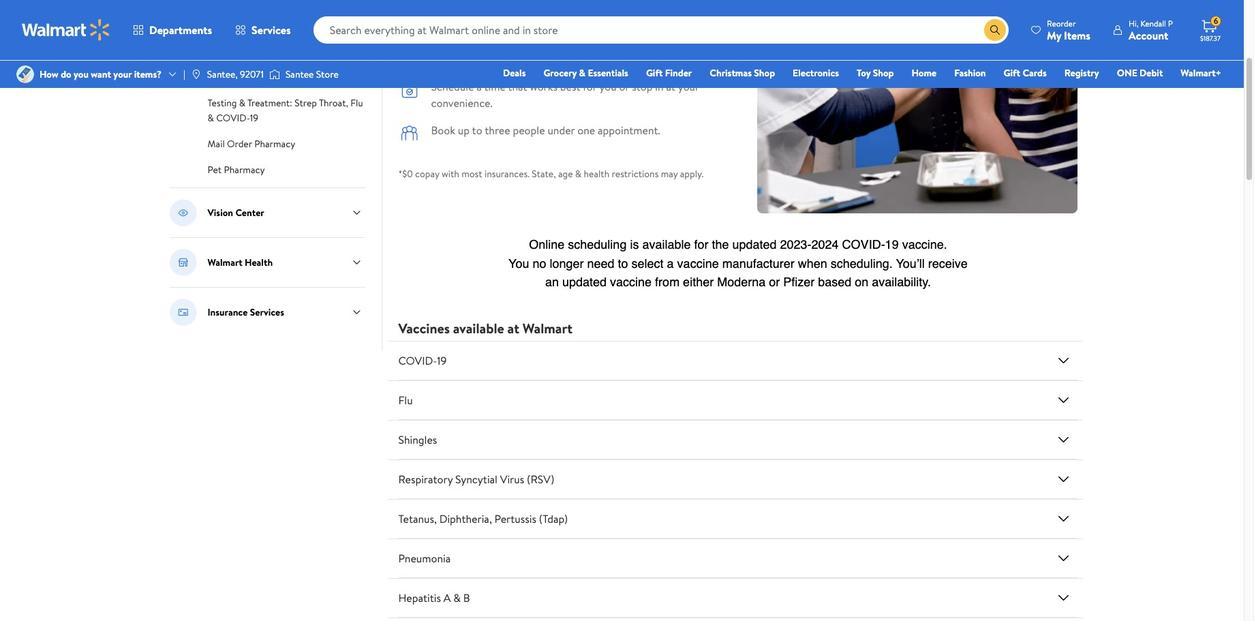 Task type: describe. For each thing, give the bounding box(es) containing it.
pharmacy for pet pharmacy
[[224, 163, 265, 177]]

vision center
[[208, 206, 264, 220]]

deals link
[[497, 65, 532, 80]]

convenience.
[[431, 95, 493, 110]]

0 horizontal spatial your
[[113, 67, 132, 81]]

order
[[227, 137, 252, 151]]

1 vertical spatial services
[[250, 306, 284, 319]]

a
[[444, 591, 451, 606]]

(tdap)
[[539, 512, 568, 527]]

Search search field
[[313, 16, 1009, 44]]

to inside access a variety of immunizations, from the covid-19 vaccine to the flu shot & more.
[[469, 52, 479, 67]]

& inside access a variety of immunizations, from the covid-19 vaccine to the flu shot & more.
[[538, 52, 545, 67]]

*$0
[[399, 167, 413, 181]]

shop for christmas shop
[[754, 66, 775, 80]]

from
[[594, 35, 618, 50]]

shingles image
[[1056, 432, 1072, 448]]

mail order pharmacy link
[[208, 136, 295, 151]]

strep
[[295, 96, 317, 110]]

book
[[431, 123, 456, 138]]

up
[[458, 123, 470, 138]]

essentials
[[588, 66, 629, 80]]

1 horizontal spatial covid-
[[399, 353, 437, 368]]

$4 prescriptions
[[208, 44, 274, 58]]

shingles
[[399, 432, 437, 447]]

toy
[[857, 66, 871, 80]]

b
[[464, 591, 470, 606]]

|
[[183, 67, 185, 81]]

gift for gift finder
[[646, 66, 663, 80]]

pneumonia
[[399, 551, 451, 566]]

pharmacy
[[235, 18, 275, 32]]

hepatitis a & b
[[399, 591, 470, 606]]

santee, 92071
[[207, 67, 264, 81]]

a for pharmacy
[[228, 18, 232, 32]]

specialty
[[208, 70, 245, 84]]

time
[[484, 79, 506, 94]]

*$0 copay with most insurances. state, age & health restrictions may apply.
[[399, 167, 704, 181]]

walmart health
[[208, 256, 273, 269]]

hepatitis a & b image
[[1056, 590, 1072, 606]]

state,
[[532, 167, 556, 181]]

flu inside testing & treatment: strep throat, flu & covid-19
[[351, 96, 363, 110]]

immunizations,
[[522, 35, 592, 50]]

how
[[40, 67, 59, 81]]

& right grocery
[[579, 66, 586, 80]]

more.
[[548, 52, 575, 67]]

covid- for the
[[638, 35, 677, 50]]

0 horizontal spatial walmart
[[208, 256, 243, 269]]

hi,
[[1129, 17, 1139, 29]]

treatment:
[[248, 96, 292, 110]]

testing & treatment: strep throat, flu & covid-19 link
[[208, 95, 363, 125]]

vaccines available at walmart
[[399, 319, 573, 338]]

pet pharmacy
[[208, 163, 265, 177]]

find a pharmacy link
[[208, 17, 275, 32]]

1 horizontal spatial 19
[[437, 353, 447, 368]]

in
[[656, 79, 664, 94]]

account
[[1129, 28, 1169, 43]]

hi, kendall p account
[[1129, 17, 1174, 43]]

$4 prescriptions link
[[208, 43, 274, 58]]

fashion link
[[949, 65, 993, 80]]

grocery
[[544, 66, 577, 80]]

may
[[661, 167, 678, 181]]

works
[[530, 79, 558, 94]]

services button
[[224, 14, 303, 46]]

access
[[431, 35, 464, 50]]

insurance
[[208, 306, 248, 319]]

reorder my items
[[1048, 17, 1091, 43]]

respiratory syncytial virus (rsv) image
[[1056, 471, 1072, 488]]

flu image
[[1056, 392, 1072, 409]]

$187.37
[[1201, 33, 1221, 43]]

covid 19 image
[[1056, 353, 1072, 369]]

or
[[620, 79, 630, 94]]

 image for santee, 92071
[[191, 69, 202, 80]]

insurances.
[[485, 167, 530, 181]]

 image for how do you want your items?
[[16, 65, 34, 83]]

appointment.
[[598, 123, 661, 138]]

schedule a time that works best for you or stop in at your convenience.
[[431, 79, 700, 110]]

one
[[1118, 66, 1138, 80]]

Walmart Site-Wide search field
[[313, 16, 1009, 44]]

gift cards link
[[998, 65, 1053, 80]]

stop
[[632, 79, 653, 94]]

& right age
[[575, 167, 582, 181]]

pharmacy for specialty pharmacy
[[247, 70, 288, 84]]

testing & treatment: strep throat, flu & covid-19
[[208, 96, 363, 125]]

registry link
[[1059, 65, 1106, 80]]

& left the 'b'
[[454, 591, 461, 606]]

6 $187.37
[[1201, 15, 1221, 43]]

book up to three people under one appointment.
[[431, 123, 661, 138]]

home
[[912, 66, 937, 80]]

at inside schedule a time that works best for you or stop in at your convenience.
[[667, 79, 676, 94]]

my
[[1048, 28, 1062, 43]]

services inside popup button
[[252, 23, 291, 38]]

pet pharmacy link
[[208, 162, 265, 177]]

one debit link
[[1111, 65, 1170, 80]]

vaccine
[[431, 52, 467, 67]]

debit
[[1140, 66, 1164, 80]]

respiratory syncytial virus (rsv)
[[399, 472, 555, 487]]

p
[[1169, 17, 1174, 29]]

kendall
[[1141, 17, 1167, 29]]



Task type: vqa. For each thing, say whether or not it's contained in the screenshot.
preprinted
no



Task type: locate. For each thing, give the bounding box(es) containing it.
apply.
[[680, 167, 704, 181]]

19 up the finder
[[677, 35, 687, 50]]

flu right "throat,"
[[351, 96, 363, 110]]

with
[[442, 167, 460, 181]]

a left time
[[477, 79, 482, 94]]

a inside access a variety of immunizations, from the covid-19 vaccine to the flu shot & more.
[[467, 35, 472, 50]]

the
[[620, 35, 636, 50], [482, 52, 498, 67]]

19 inside testing & treatment: strep throat, flu & covid-19
[[250, 111, 259, 125]]

2 vertical spatial covid-
[[399, 353, 437, 368]]

people
[[513, 123, 545, 138]]

1 horizontal spatial a
[[467, 35, 472, 50]]

walmart health image
[[169, 249, 197, 276]]

1 vertical spatial a
[[467, 35, 472, 50]]

walmart+
[[1181, 66, 1222, 80]]

to
[[469, 52, 479, 67], [472, 123, 483, 138]]

to down the "variety"
[[469, 52, 479, 67]]

health
[[584, 167, 610, 181]]

reorder
[[1048, 17, 1076, 29]]

under
[[548, 123, 575, 138]]

shot
[[515, 52, 536, 67]]

you left or
[[600, 79, 617, 94]]

departments
[[149, 23, 212, 38]]

pharmacy down testing & treatment: strep throat, flu & covid-19
[[254, 137, 295, 151]]

1 vertical spatial the
[[482, 52, 498, 67]]

most
[[462, 167, 483, 181]]

the down the "variety"
[[482, 52, 498, 67]]

19 for access a variety of immunizations, from the covid-19 vaccine to the flu shot & more.
[[677, 35, 687, 50]]

cards
[[1023, 66, 1047, 80]]

1 vertical spatial pharmacy
[[254, 137, 295, 151]]

19 inside access a variety of immunizations, from the covid-19 vaccine to the flu shot & more.
[[677, 35, 687, 50]]

christmas
[[710, 66, 752, 80]]

0 vertical spatial to
[[469, 52, 479, 67]]

items?
[[134, 67, 162, 81]]

2 horizontal spatial a
[[477, 79, 482, 94]]

a for variety
[[467, 35, 472, 50]]

0 vertical spatial a
[[228, 18, 232, 32]]

health
[[245, 256, 273, 269]]

shop right toy
[[873, 66, 894, 80]]

mail order pharmacy
[[208, 137, 295, 151]]

6
[[1214, 15, 1219, 27]]

1 horizontal spatial you
[[600, 79, 617, 94]]

2 vertical spatial a
[[477, 79, 482, 94]]

find a pharmacy
[[208, 18, 275, 32]]

a left the "variety"
[[467, 35, 472, 50]]

pet
[[208, 163, 222, 177]]

home link
[[906, 65, 943, 80]]

that
[[508, 79, 528, 94]]

0 horizontal spatial at
[[508, 319, 520, 338]]

1 horizontal spatial the
[[620, 35, 636, 50]]

one debit
[[1118, 66, 1164, 80]]

0 vertical spatial services
[[252, 23, 291, 38]]

find
[[208, 18, 226, 32]]

respiratory
[[399, 472, 453, 487]]

0 vertical spatial walmart
[[208, 256, 243, 269]]

your right "in"
[[678, 79, 700, 94]]

at
[[667, 79, 676, 94], [508, 319, 520, 338]]

2 horizontal spatial covid-
[[638, 35, 677, 50]]

gift left cards
[[1004, 66, 1021, 80]]

walmart image
[[22, 19, 110, 41]]

age
[[558, 167, 573, 181]]

diphtheria,
[[440, 512, 492, 527]]

2 horizontal spatial 19
[[677, 35, 687, 50]]

access a variety of immunizations, from the covid-19 vaccine to the flu shot & more. image
[[399, 35, 420, 57]]

(rsv)
[[527, 472, 555, 487]]

a for time
[[477, 79, 482, 94]]

& right the shot
[[538, 52, 545, 67]]

0 horizontal spatial shop
[[754, 66, 775, 80]]

walmart insurance services image
[[169, 299, 197, 326]]

0 vertical spatial at
[[667, 79, 676, 94]]

registry
[[1065, 66, 1100, 80]]

at right "in"
[[667, 79, 676, 94]]

pertussis
[[495, 512, 537, 527]]

store
[[316, 67, 339, 81]]

your inside schedule a time that works best for you or stop in at your convenience.
[[678, 79, 700, 94]]

gift for gift cards
[[1004, 66, 1021, 80]]

grocery & essentials link
[[538, 65, 635, 80]]

for
[[583, 79, 597, 94]]

available
[[453, 319, 504, 338]]

covid-
[[638, 35, 677, 50], [216, 111, 250, 125], [399, 353, 437, 368]]

1 vertical spatial walmart
[[523, 319, 573, 338]]

mail
[[208, 137, 225, 151]]

gift inside gift cards link
[[1004, 66, 1021, 80]]

1 horizontal spatial your
[[678, 79, 700, 94]]

tetanus, diphtheria, pertussis (tdap)
[[399, 512, 568, 527]]

fashion
[[955, 66, 987, 80]]

pneumonia image
[[1056, 550, 1072, 567]]

pharmacy up treatment:
[[247, 70, 288, 84]]

& down testing
[[208, 111, 214, 125]]

shop right "christmas" in the top right of the page
[[754, 66, 775, 80]]

1 horizontal spatial at
[[667, 79, 676, 94]]

0 horizontal spatial a
[[228, 18, 232, 32]]

schedule a time that works best for you or stop in at your convenience. image
[[399, 78, 420, 100]]

walmart
[[208, 256, 243, 269], [523, 319, 573, 338]]

covid- inside access a variety of immunizations, from the covid-19 vaccine to the flu shot & more.
[[638, 35, 677, 50]]

0 horizontal spatial gift
[[646, 66, 663, 80]]

1 gift from the left
[[646, 66, 663, 80]]

2 gift from the left
[[1004, 66, 1021, 80]]

flu
[[500, 52, 512, 67]]

1 vertical spatial to
[[472, 123, 483, 138]]

specialty pharmacy link
[[208, 69, 288, 84]]

0 horizontal spatial covid-
[[216, 111, 250, 125]]

items
[[1065, 28, 1091, 43]]

&
[[538, 52, 545, 67], [579, 66, 586, 80], [239, 96, 246, 110], [208, 111, 214, 125], [575, 167, 582, 181], [454, 591, 461, 606]]

0 vertical spatial 19
[[677, 35, 687, 50]]

services right insurance
[[250, 306, 284, 319]]

0 horizontal spatial you
[[74, 67, 89, 81]]

covid- down the vaccines
[[399, 353, 437, 368]]

hepatitis
[[399, 591, 441, 606]]

0 vertical spatial the
[[620, 35, 636, 50]]

2 vertical spatial 19
[[437, 353, 447, 368]]

santee,
[[207, 67, 238, 81]]

vision
[[208, 206, 233, 220]]

1 horizontal spatial shop
[[873, 66, 894, 80]]

electronics link
[[787, 65, 846, 80]]

0 horizontal spatial flu
[[351, 96, 363, 110]]

variety
[[474, 35, 506, 50]]

deals
[[503, 66, 526, 80]]

vision center image
[[169, 199, 197, 226]]

the right from
[[620, 35, 636, 50]]

vaccines
[[399, 319, 450, 338]]

search icon image
[[990, 25, 1001, 35]]

0 horizontal spatial 19
[[250, 111, 259, 125]]

1 shop from the left
[[754, 66, 775, 80]]

at right the available
[[508, 319, 520, 338]]

shop for toy shop
[[873, 66, 894, 80]]

want
[[91, 67, 111, 81]]

you right do
[[74, 67, 89, 81]]

a right 'find'
[[228, 18, 232, 32]]

christmas shop link
[[704, 65, 782, 80]]

0 vertical spatial flu
[[351, 96, 363, 110]]

1 horizontal spatial walmart
[[523, 319, 573, 338]]

 image
[[16, 65, 34, 83], [191, 69, 202, 80]]

1 vertical spatial 19
[[250, 111, 259, 125]]

you inside schedule a time that works best for you or stop in at your convenience.
[[600, 79, 617, 94]]

prescriptions
[[220, 44, 274, 58]]

0 vertical spatial covid-
[[638, 35, 677, 50]]

2 shop from the left
[[873, 66, 894, 80]]

covid-19
[[399, 353, 447, 368]]

book up to three people under one appointment. image
[[399, 122, 420, 144]]

1 horizontal spatial flu
[[399, 393, 413, 408]]

gift left the finder
[[646, 66, 663, 80]]

 image left 'how'
[[16, 65, 34, 83]]

covid- for &
[[216, 111, 250, 125]]

gift inside the gift finder link
[[646, 66, 663, 80]]

pharmacy down order
[[224, 163, 265, 177]]

1 horizontal spatial  image
[[191, 69, 202, 80]]

0 horizontal spatial the
[[482, 52, 498, 67]]

covid- inside testing & treatment: strep throat, flu & covid-19
[[216, 111, 250, 125]]

1 horizontal spatial gift
[[1004, 66, 1021, 80]]

christmas shop
[[710, 66, 775, 80]]

gift cards
[[1004, 66, 1047, 80]]

electronics
[[793, 66, 840, 80]]

santee
[[286, 67, 314, 81]]

your
[[113, 67, 132, 81], [678, 79, 700, 94]]

1 vertical spatial covid-
[[216, 111, 250, 125]]

toy shop link
[[851, 65, 901, 80]]

best
[[560, 79, 581, 94]]

& right testing
[[239, 96, 246, 110]]

how do you want your items?
[[40, 67, 162, 81]]

2 vertical spatial pharmacy
[[224, 163, 265, 177]]

19 down the vaccines
[[437, 353, 447, 368]]

to right up on the top of the page
[[472, 123, 483, 138]]

19 down treatment:
[[250, 111, 259, 125]]

tetanus,
[[399, 512, 437, 527]]

gift finder
[[646, 66, 692, 80]]

grocery & essentials
[[544, 66, 629, 80]]

your right want
[[113, 67, 132, 81]]

a inside schedule a time that works best for you or stop in at your convenience.
[[477, 79, 482, 94]]

1 vertical spatial flu
[[399, 393, 413, 408]]

services up prescriptions
[[252, 23, 291, 38]]

 image right |
[[191, 69, 202, 80]]

covid- up the gift finder link
[[638, 35, 677, 50]]

do
[[61, 67, 71, 81]]

virus
[[500, 472, 525, 487]]

19 for testing & treatment: strep throat, flu & covid-19
[[250, 111, 259, 125]]

covid- down testing
[[216, 111, 250, 125]]

 image
[[269, 68, 280, 81]]

toy shop
[[857, 66, 894, 80]]

0 horizontal spatial  image
[[16, 65, 34, 83]]

0 vertical spatial pharmacy
[[247, 70, 288, 84]]

restrictions
[[612, 167, 659, 181]]

copay
[[415, 167, 440, 181]]

tetanus, diphtheria, pertussis (tdap) image
[[1056, 511, 1072, 527]]

gift
[[646, 66, 663, 80], [1004, 66, 1021, 80]]

of
[[509, 35, 519, 50]]

flu up shingles
[[399, 393, 413, 408]]

1 vertical spatial at
[[508, 319, 520, 338]]



